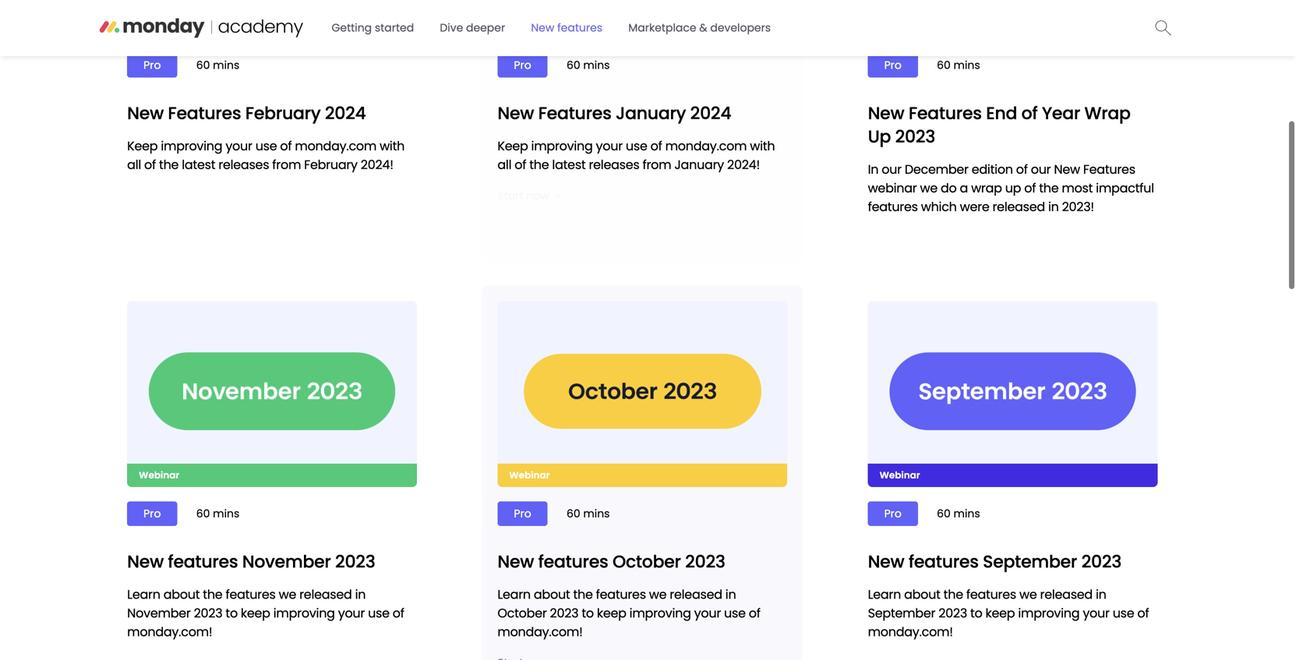 Task type: locate. For each thing, give the bounding box(es) containing it.
new inside new features link
[[531, 20, 555, 35]]

your inside the learn about the features we released in october 2023 to keep improving your use of monday.com!
[[695, 599, 721, 617]]

in for new features november 2023
[[355, 580, 366, 598]]

0 horizontal spatial 2024
[[325, 96, 366, 120]]

60
[[196, 52, 210, 67], [567, 52, 581, 67], [937, 52, 951, 67], [196, 501, 210, 516], [567, 501, 581, 516], [937, 501, 951, 516]]

60 for november
[[196, 501, 210, 516]]

keep inside learn about the features we released in september 2023 to keep improving your use of monday.com!
[[986, 599, 1016, 617]]

mins up new features october 2023
[[584, 501, 610, 516]]

released inside learn about the features we released in september 2023 to keep improving your use of monday.com!
[[1041, 580, 1093, 598]]

features inside new features end of year wrap up 2023
[[909, 96, 982, 120]]

features for end
[[909, 96, 982, 120]]

latest
[[182, 150, 215, 168], [552, 150, 586, 168]]

monday.com for february
[[295, 132, 377, 149]]

learn inside the learn about the features we released in october 2023 to keep improving your use of monday.com!
[[498, 580, 531, 598]]

october
[[613, 544, 681, 568], [498, 599, 547, 617]]

new inside new features end of year wrap up 2023
[[868, 96, 905, 120]]

keep inside keep improving your use of monday.com with all of the latest releases from february 2024!
[[127, 132, 158, 149]]

1 vertical spatial october
[[498, 599, 547, 617]]

monday.com inside keep improving your use of monday.com with all of the latest releases from february 2024!
[[295, 132, 377, 149]]

search logo image
[[1156, 20, 1172, 35]]

the inside the learn about the features we released in october 2023 to keep improving your use of monday.com!
[[573, 580, 593, 598]]

1 with from the left
[[380, 132, 405, 149]]

improving inside the keep improving your use of monday.com with all of the latest releases from january 2024!
[[531, 132, 593, 149]]

new for new features september 2023
[[868, 544, 905, 568]]

all inside keep improving your use of monday.com with all of the latest releases from february 2024!
[[127, 150, 141, 168]]

in
[[1049, 193, 1059, 210], [355, 580, 366, 598], [726, 580, 736, 598], [1096, 580, 1107, 598]]

2 keep from the left
[[597, 599, 627, 617]]

all for new features january 2024
[[498, 150, 512, 168]]

60 mins down academy logo
[[196, 52, 240, 67]]

2 2024 from the left
[[691, 96, 732, 120]]

use inside the keep improving your use of monday.com with all of the latest releases from january 2024!
[[626, 132, 648, 149]]

1 monday.com from the left
[[295, 132, 377, 149]]

monday.com! inside the learn about the features we released in october 2023 to keep improving your use of monday.com!
[[498, 618, 583, 635]]

0 horizontal spatial september
[[868, 599, 936, 617]]

2024 for new features january 2024
[[691, 96, 732, 120]]

features up the keep improving your use of monday.com with all of the latest releases from january 2024!
[[539, 96, 612, 120]]

mins down academy logo
[[213, 52, 240, 67]]

0 horizontal spatial october
[[498, 599, 547, 617]]

1 latest from the left
[[182, 150, 215, 168]]

to down new features september 2023
[[971, 599, 983, 617]]

3 monday.com! from the left
[[868, 618, 953, 635]]

2024!
[[361, 150, 394, 168], [728, 150, 760, 168]]

new features link
[[522, 14, 612, 42]]

2 all from the left
[[498, 150, 512, 168]]

mins down new features link
[[584, 52, 610, 67]]

1 all from the left
[[127, 150, 141, 168]]

0 vertical spatial october
[[613, 544, 681, 568]]

from down new features january 2024 at the top of the page
[[643, 150, 672, 168]]

2 to from the left
[[582, 599, 594, 617]]

1 from from the left
[[272, 150, 301, 168]]

september
[[983, 544, 1078, 568], [868, 599, 936, 617]]

september inside learn about the features we released in september 2023 to keep improving your use of monday.com!
[[868, 599, 936, 617]]

improving up now
[[531, 132, 593, 149]]

we inside learn about the features we released in november 2023 to keep improving your use of monday.com!
[[279, 580, 296, 598]]

use for new features october 2023
[[724, 599, 746, 617]]

in
[[868, 155, 879, 173]]

monday.com!
[[127, 618, 212, 635], [498, 618, 583, 635], [868, 618, 953, 635]]

of
[[1022, 96, 1038, 120], [280, 132, 292, 149], [651, 132, 662, 149], [144, 150, 156, 168], [515, 150, 527, 168], [1017, 155, 1028, 173], [1025, 174, 1036, 191], [393, 599, 405, 617], [749, 599, 761, 617], [1138, 599, 1150, 617]]

2 releases from the left
[[589, 150, 640, 168]]

1 learn from the left
[[127, 580, 160, 598]]

2 learn from the left
[[498, 580, 531, 598]]

which
[[921, 193, 957, 210]]

new for new features october 2023
[[498, 544, 534, 568]]

0 horizontal spatial learn
[[127, 580, 160, 598]]

new features january 2024
[[498, 96, 732, 120]]

october inside the learn about the features we released in october 2023 to keep improving your use of monday.com!
[[498, 599, 547, 617]]

improving
[[161, 132, 222, 149], [531, 132, 593, 149], [273, 599, 335, 617], [630, 599, 691, 617], [1019, 599, 1080, 617]]

your for new features november 2023
[[338, 599, 365, 617]]

0 horizontal spatial with
[[380, 132, 405, 149]]

we down new features october 2023
[[649, 580, 667, 598]]

1 horizontal spatial keep
[[597, 599, 627, 617]]

60 mins up new features november 2023
[[196, 501, 240, 516]]

new for new features february 2024
[[127, 96, 164, 120]]

features up keep improving your use of monday.com with all of the latest releases from february 2024!
[[168, 96, 241, 120]]

keep down new features november 2023
[[241, 599, 270, 617]]

60 mins up new features end of year wrap up 2023
[[937, 52, 981, 67]]

1 horizontal spatial latest
[[552, 150, 586, 168]]

2024
[[325, 96, 366, 120], [691, 96, 732, 120]]

the inside learn about the features we released in november 2023 to keep improving your use of monday.com!
[[203, 580, 223, 598]]

with for new features january 2024
[[750, 132, 775, 149]]

keep improving your use of monday.com with all of the latest releases from january 2024!
[[498, 132, 775, 168]]

2 horizontal spatial to
[[971, 599, 983, 617]]

releases down new features february 2024
[[219, 150, 269, 168]]

we inside learn about the features we released in september 2023 to keep improving your use of monday.com!
[[1020, 580, 1037, 598]]

latest for january
[[552, 150, 586, 168]]

mins for end
[[954, 52, 981, 67]]

0 horizontal spatial keep
[[241, 599, 270, 617]]

keep for new features january 2024
[[498, 132, 528, 149]]

we inside the learn about the features we released in october 2023 to keep improving your use of monday.com!
[[649, 580, 667, 598]]

the inside in our december edition of our new features webinar we do a wrap up of the most impactful features which were released in 2023!
[[1040, 174, 1059, 191]]

most
[[1062, 174, 1093, 191]]

released inside the learn about the features we released in october 2023 to keep improving your use of monday.com!
[[670, 580, 723, 598]]

1 releases from the left
[[219, 150, 269, 168]]

1 horizontal spatial october
[[613, 544, 681, 568]]

your for new features september 2023
[[1083, 599, 1110, 617]]

2 latest from the left
[[552, 150, 586, 168]]

keep
[[127, 132, 158, 149], [498, 132, 528, 149]]

keep for new features february 2024
[[127, 132, 158, 149]]

your inside learn about the features we released in november 2023 to keep improving your use of monday.com!
[[338, 599, 365, 617]]

2 horizontal spatial learn
[[868, 580, 901, 598]]

with inside the keep improving your use of monday.com with all of the latest releases from january 2024!
[[750, 132, 775, 149]]

improving inside the learn about the features we released in october 2023 to keep improving your use of monday.com!
[[630, 599, 691, 617]]

about for new features september 2023
[[905, 580, 941, 598]]

1 horizontal spatial from
[[643, 150, 672, 168]]

60 mins up new features october 2023
[[567, 501, 610, 516]]

with inside keep improving your use of monday.com with all of the latest releases from february 2024!
[[380, 132, 405, 149]]

our right in
[[882, 155, 902, 173]]

2 monday.com! from the left
[[498, 618, 583, 635]]

1 monday.com! from the left
[[127, 618, 212, 635]]

1 horizontal spatial september
[[983, 544, 1078, 568]]

60 for september
[[937, 501, 951, 516]]

1 horizontal spatial 2024!
[[728, 150, 760, 168]]

start now link
[[498, 183, 549, 198]]

60 for january
[[567, 52, 581, 67]]

from
[[272, 150, 301, 168], [643, 150, 672, 168]]

learn about the features we released in september 2023 to keep improving your use of monday.com!
[[868, 580, 1150, 635]]

1 horizontal spatial monday.com!
[[498, 618, 583, 635]]

0 horizontal spatial all
[[127, 150, 141, 168]]

learn
[[127, 580, 160, 598], [498, 580, 531, 598], [868, 580, 901, 598]]

0 horizontal spatial monday.com!
[[127, 618, 212, 635]]

use inside learn about the features we released in september 2023 to keep improving your use of monday.com!
[[1113, 599, 1135, 617]]

2 our from the left
[[1031, 155, 1051, 173]]

to for october
[[582, 599, 594, 617]]

1 keep from the left
[[241, 599, 270, 617]]

november
[[242, 544, 331, 568], [127, 599, 191, 617]]

1 horizontal spatial to
[[582, 599, 594, 617]]

of inside learn about the features we released in november 2023 to keep improving your use of monday.com!
[[393, 599, 405, 617]]

latest inside the keep improving your use of monday.com with all of the latest releases from january 2024!
[[552, 150, 586, 168]]

keep for october
[[597, 599, 627, 617]]

releases
[[219, 150, 269, 168], [589, 150, 640, 168]]

from down new features february 2024
[[272, 150, 301, 168]]

january
[[616, 96, 686, 120], [675, 150, 724, 168]]

we left do
[[921, 174, 938, 191]]

0 horizontal spatial 2024!
[[361, 150, 394, 168]]

1 about from the left
[[164, 580, 200, 598]]

releases down new features january 2024 at the top of the page
[[589, 150, 640, 168]]

1 horizontal spatial about
[[534, 580, 570, 598]]

2024 for new features february 2024
[[325, 96, 366, 120]]

0 horizontal spatial our
[[882, 155, 902, 173]]

the inside keep improving your use of monday.com with all of the latest releases from february 2024!
[[159, 150, 179, 168]]

keep inside the keep improving your use of monday.com with all of the latest releases from january 2024!
[[498, 132, 528, 149]]

0 horizontal spatial latest
[[182, 150, 215, 168]]

your
[[226, 132, 252, 149], [596, 132, 623, 149], [338, 599, 365, 617], [695, 599, 721, 617], [1083, 599, 1110, 617]]

february inside keep improving your use of monday.com with all of the latest releases from february 2024!
[[304, 150, 358, 168]]

2023
[[896, 119, 936, 143], [335, 544, 375, 568], [686, 544, 726, 568], [1082, 544, 1122, 568], [194, 599, 223, 617], [550, 599, 579, 617], [939, 599, 968, 617]]

pro for new features february 2024
[[144, 52, 161, 67]]

features up impactful
[[1084, 155, 1136, 173]]

learn inside learn about the features we released in november 2023 to keep improving your use of monday.com!
[[127, 580, 160, 598]]

marketplace & developers link
[[619, 14, 781, 42]]

new
[[531, 20, 555, 35], [127, 96, 164, 120], [498, 96, 534, 120], [868, 96, 905, 120], [1055, 155, 1081, 173], [127, 544, 164, 568], [498, 544, 534, 568], [868, 544, 905, 568]]

monday.com! inside learn about the features we released in november 2023 to keep improving your use of monday.com!
[[127, 618, 212, 635]]

about inside learn about the features we released in november 2023 to keep improving your use of monday.com!
[[164, 580, 200, 598]]

we down new features november 2023
[[279, 580, 296, 598]]

2 2024! from the left
[[728, 150, 760, 168]]

the
[[159, 150, 179, 168], [530, 150, 549, 168], [1040, 174, 1059, 191], [203, 580, 223, 598], [573, 580, 593, 598], [944, 580, 964, 598]]

releases inside keep improving your use of monday.com with all of the latest releases from february 2024!
[[219, 150, 269, 168]]

3 about from the left
[[905, 580, 941, 598]]

2024! inside the keep improving your use of monday.com with all of the latest releases from january 2024!
[[728, 150, 760, 168]]

1 keep from the left
[[127, 132, 158, 149]]

0 horizontal spatial releases
[[219, 150, 269, 168]]

we down new features september 2023
[[1020, 580, 1037, 598]]

improving down new features september 2023
[[1019, 599, 1080, 617]]

2 horizontal spatial monday.com!
[[868, 618, 953, 635]]

60 mins for january
[[567, 52, 610, 67]]

improving down new features february 2024
[[161, 132, 222, 149]]

monday.com
[[295, 132, 377, 149], [666, 132, 747, 149]]

keep inside learn about the features we released in november 2023 to keep improving your use of monday.com!
[[241, 599, 270, 617]]

0 horizontal spatial keep
[[127, 132, 158, 149]]

to
[[226, 599, 238, 617], [582, 599, 594, 617], [971, 599, 983, 617]]

learn about the features we released in november 2023 to keep improving your use of monday.com!
[[127, 580, 405, 635]]

2 horizontal spatial about
[[905, 580, 941, 598]]

1 vertical spatial february
[[304, 150, 358, 168]]

monday.com inside the keep improving your use of monday.com with all of the latest releases from january 2024!
[[666, 132, 747, 149]]

mins
[[213, 52, 240, 67], [584, 52, 610, 67], [954, 52, 981, 67], [213, 501, 240, 516], [584, 501, 610, 516], [954, 501, 981, 516]]

in inside learn about the features we released in september 2023 to keep improving your use of monday.com!
[[1096, 580, 1107, 598]]

3 learn from the left
[[868, 580, 901, 598]]

to down new features november 2023
[[226, 599, 238, 617]]

learn inside learn about the features we released in september 2023 to keep improving your use of monday.com!
[[868, 580, 901, 598]]

from for january
[[643, 150, 672, 168]]

in inside the learn about the features we released in october 2023 to keep improving your use of monday.com!
[[726, 580, 736, 598]]

2023!
[[1063, 193, 1095, 210]]

latest inside keep improving your use of monday.com with all of the latest releases from february 2024!
[[182, 150, 215, 168]]

the inside learn about the features we released in september 2023 to keep improving your use of monday.com!
[[944, 580, 964, 598]]

1 horizontal spatial november
[[242, 544, 331, 568]]

1 horizontal spatial all
[[498, 150, 512, 168]]

1 vertical spatial january
[[675, 150, 724, 168]]

releases for january
[[589, 150, 640, 168]]

use for new features november 2023
[[368, 599, 390, 617]]

keep down new features september 2023
[[986, 599, 1016, 617]]

60 mins down new features link
[[567, 52, 610, 67]]

improving down new features october 2023
[[630, 599, 691, 617]]

features inside learn about the features we released in november 2023 to keep improving your use of monday.com!
[[226, 580, 276, 598]]

3 to from the left
[[971, 599, 983, 617]]

learn about the features we released in october 2023 to keep improving your use of monday.com!
[[498, 580, 761, 635]]

about inside learn about the features we released in september 2023 to keep improving your use of monday.com!
[[905, 580, 941, 598]]

to for september
[[971, 599, 983, 617]]

use for new features september 2023
[[1113, 599, 1135, 617]]

1 horizontal spatial 2024
[[691, 96, 732, 120]]

use inside the learn about the features we released in october 2023 to keep improving your use of monday.com!
[[724, 599, 746, 617]]

1 horizontal spatial our
[[1031, 155, 1051, 173]]

keep inside the learn about the features we released in october 2023 to keep improving your use of monday.com!
[[597, 599, 627, 617]]

improving down new features november 2023
[[273, 599, 335, 617]]

our right edition
[[1031, 155, 1051, 173]]

1 horizontal spatial monday.com
[[666, 132, 747, 149]]

all inside the keep improving your use of monday.com with all of the latest releases from january 2024!
[[498, 150, 512, 168]]

in inside learn about the features we released in november 2023 to keep improving your use of monday.com!
[[355, 580, 366, 598]]

to inside the learn about the features we released in october 2023 to keep improving your use of monday.com!
[[582, 599, 594, 617]]

monday.com! inside learn about the features we released in september 2023 to keep improving your use of monday.com!
[[868, 618, 953, 635]]

february
[[245, 96, 321, 120], [304, 150, 358, 168]]

1 2024! from the left
[[361, 150, 394, 168]]

from inside the keep improving your use of monday.com with all of the latest releases from january 2024!
[[643, 150, 672, 168]]

60 mins up new features september 2023
[[937, 501, 981, 516]]

mins for february
[[213, 52, 240, 67]]

about
[[164, 580, 200, 598], [534, 580, 570, 598], [905, 580, 941, 598]]

1 horizontal spatial releases
[[589, 150, 640, 168]]

to inside learn about the features we released in november 2023 to keep improving your use of monday.com!
[[226, 599, 238, 617]]

use inside keep improving your use of monday.com with all of the latest releases from february 2024!
[[256, 132, 277, 149]]

from inside keep improving your use of monday.com with all of the latest releases from february 2024!
[[272, 150, 301, 168]]

features left end
[[909, 96, 982, 120]]

features
[[558, 20, 603, 35], [868, 193, 918, 210], [168, 544, 238, 568], [539, 544, 609, 568], [909, 544, 979, 568], [226, 580, 276, 598], [596, 580, 646, 598], [967, 580, 1017, 598]]

2 about from the left
[[534, 580, 570, 598]]

1 horizontal spatial with
[[750, 132, 775, 149]]

features
[[168, 96, 241, 120], [539, 96, 612, 120], [909, 96, 982, 120], [1084, 155, 1136, 173]]

pro for new features september 2023
[[885, 501, 902, 516]]

our
[[882, 155, 902, 173], [1031, 155, 1051, 173]]

0 horizontal spatial from
[[272, 150, 301, 168]]

released inside learn about the features we released in november 2023 to keep improving your use of monday.com!
[[300, 580, 352, 598]]

to inside learn about the features we released in september 2023 to keep improving your use of monday.com!
[[971, 599, 983, 617]]

mins up new features end of year wrap up 2023
[[954, 52, 981, 67]]

released for new features september 2023
[[1041, 580, 1093, 598]]

2 from from the left
[[643, 150, 672, 168]]

mins up new features november 2023
[[213, 501, 240, 516]]

pro for new features end of year wrap up 2023
[[885, 52, 902, 67]]

2024! for new features january 2024
[[728, 150, 760, 168]]

mins up new features september 2023
[[954, 501, 981, 516]]

released for new features october 2023
[[670, 580, 723, 598]]

all
[[127, 150, 141, 168], [498, 150, 512, 168]]

use inside learn about the features we released in november 2023 to keep improving your use of monday.com!
[[368, 599, 390, 617]]

released
[[993, 193, 1046, 210], [300, 580, 352, 598], [670, 580, 723, 598], [1041, 580, 1093, 598]]

webinar for new features november 2023
[[139, 463, 180, 476]]

improving inside keep improving your use of monday.com with all of the latest releases from february 2024!
[[161, 132, 222, 149]]

60 for october
[[567, 501, 581, 516]]

1 to from the left
[[226, 599, 238, 617]]

keep improving your use of monday.com with all of the latest releases from february 2024!
[[127, 132, 405, 168]]

60 mins for february
[[196, 52, 240, 67]]

releases inside the keep improving your use of monday.com with all of the latest releases from january 2024!
[[589, 150, 640, 168]]

monday.com! for new features november 2023
[[127, 618, 212, 635]]

start now
[[498, 183, 549, 198]]

marketplace & developers
[[629, 20, 771, 35]]

we
[[921, 174, 938, 191], [279, 580, 296, 598], [649, 580, 667, 598], [1020, 580, 1037, 598]]

improving inside learn about the features we released in september 2023 to keep improving your use of monday.com!
[[1019, 599, 1080, 617]]

1 vertical spatial september
[[868, 599, 936, 617]]

3 keep from the left
[[986, 599, 1016, 617]]

1 horizontal spatial keep
[[498, 132, 528, 149]]

about for new features november 2023
[[164, 580, 200, 598]]

new features end of year wrap up 2023
[[868, 96, 1131, 143]]

2024! inside keep improving your use of monday.com with all of the latest releases from february 2024!
[[361, 150, 394, 168]]

1 vertical spatial november
[[127, 599, 191, 617]]

2 keep from the left
[[498, 132, 528, 149]]

webinar
[[139, 15, 180, 28], [509, 15, 550, 28], [139, 463, 180, 476], [509, 463, 550, 476], [880, 463, 921, 476]]

0 horizontal spatial about
[[164, 580, 200, 598]]

your inside learn about the features we released in september 2023 to keep improving your use of monday.com!
[[1083, 599, 1110, 617]]

1 2024 from the left
[[325, 96, 366, 120]]

use
[[256, 132, 277, 149], [626, 132, 648, 149], [368, 599, 390, 617], [724, 599, 746, 617], [1113, 599, 1135, 617]]

0 horizontal spatial november
[[127, 599, 191, 617]]

the inside the keep improving your use of monday.com with all of the latest releases from january 2024!
[[530, 150, 549, 168]]

0 horizontal spatial monday.com
[[295, 132, 377, 149]]

0 vertical spatial january
[[616, 96, 686, 120]]

learn for new features october 2023
[[498, 580, 531, 598]]

monday.com! for new features october 2023
[[498, 618, 583, 635]]

60 mins
[[196, 52, 240, 67], [567, 52, 610, 67], [937, 52, 981, 67], [196, 501, 240, 516], [567, 501, 610, 516], [937, 501, 981, 516]]

we inside in our december edition of our new features webinar we do a wrap up of the most impactful features which were released in 2023!
[[921, 174, 938, 191]]

learn for new features september 2023
[[868, 580, 901, 598]]

keep
[[241, 599, 270, 617], [597, 599, 627, 617], [986, 599, 1016, 617]]

pro
[[144, 52, 161, 67], [514, 52, 532, 67], [885, 52, 902, 67], [144, 501, 161, 516], [514, 501, 532, 516], [885, 501, 902, 516]]

keep down new features october 2023
[[597, 599, 627, 617]]

0 horizontal spatial to
[[226, 599, 238, 617]]

2 horizontal spatial keep
[[986, 599, 1016, 617]]

to down new features october 2023
[[582, 599, 594, 617]]

about inside the learn about the features we released in october 2023 to keep improving your use of monday.com!
[[534, 580, 570, 598]]

with
[[380, 132, 405, 149], [750, 132, 775, 149]]

2 with from the left
[[750, 132, 775, 149]]

improving inside learn about the features we released in november 2023 to keep improving your use of monday.com!
[[273, 599, 335, 617]]

0 vertical spatial november
[[242, 544, 331, 568]]

1 horizontal spatial learn
[[498, 580, 531, 598]]

2 monday.com from the left
[[666, 132, 747, 149]]



Task type: describe. For each thing, give the bounding box(es) containing it.
&
[[700, 20, 708, 35]]

start
[[498, 183, 524, 198]]

all for new features february 2024
[[127, 150, 141, 168]]

we for new features october 2023
[[649, 580, 667, 598]]

to for november
[[226, 599, 238, 617]]

wrap
[[972, 174, 1003, 191]]

your inside keep improving your use of monday.com with all of the latest releases from february 2024!
[[226, 132, 252, 149]]

edition
[[972, 155, 1014, 173]]

getting
[[332, 20, 372, 35]]

of inside learn about the features we released in september 2023 to keep improving your use of monday.com!
[[1138, 599, 1150, 617]]

new features october 2023
[[498, 544, 726, 568]]

keep for november
[[241, 599, 270, 617]]

features inside learn about the features we released in september 2023 to keep improving your use of monday.com!
[[967, 580, 1017, 598]]

marketplace
[[629, 20, 697, 35]]

monday.com for january
[[666, 132, 747, 149]]

deeper
[[466, 20, 505, 35]]

60 for end
[[937, 52, 951, 67]]

2024! for new features february 2024
[[361, 150, 394, 168]]

january inside the keep improving your use of monday.com with all of the latest releases from january 2024!
[[675, 150, 724, 168]]

of inside new features end of year wrap up 2023
[[1022, 96, 1038, 120]]

0 vertical spatial february
[[245, 96, 321, 120]]

dive deeper link
[[431, 14, 515, 42]]

developers
[[711, 20, 771, 35]]

2023 inside learn about the features we released in november 2023 to keep improving your use of monday.com!
[[194, 599, 223, 617]]

webinar for new features october 2023
[[509, 463, 550, 476]]

new for new features
[[531, 20, 555, 35]]

new features november 2023
[[127, 544, 375, 568]]

learn for new features november 2023
[[127, 580, 160, 598]]

december
[[905, 155, 969, 173]]

impactful
[[1096, 174, 1155, 191]]

60 for february
[[196, 52, 210, 67]]

new for new features end of year wrap up 2023
[[868, 96, 905, 120]]

up
[[1006, 174, 1022, 191]]

we for new features september 2023
[[1020, 580, 1037, 598]]

new for new features november 2023
[[127, 544, 164, 568]]

released for new features november 2023
[[300, 580, 352, 598]]

academy logo image
[[99, 12, 319, 39]]

in for new features october 2023
[[726, 580, 736, 598]]

1 our from the left
[[882, 155, 902, 173]]

in our december edition of our new features webinar we do a wrap up of the most impactful features which were released in 2023!
[[868, 155, 1155, 210]]

webinar
[[868, 174, 917, 191]]

new features
[[531, 20, 603, 35]]

60 mins for end
[[937, 52, 981, 67]]

pro for new features october 2023
[[514, 501, 532, 516]]

2023 inside learn about the features we released in september 2023 to keep improving your use of monday.com!
[[939, 599, 968, 617]]

60 mins for november
[[196, 501, 240, 516]]

getting started link
[[322, 14, 424, 42]]

mins for january
[[584, 52, 610, 67]]

monday.com! for new features september 2023
[[868, 618, 953, 635]]

end
[[987, 96, 1018, 120]]

your inside the keep improving your use of monday.com with all of the latest releases from january 2024!
[[596, 132, 623, 149]]

mins for november
[[213, 501, 240, 516]]

year
[[1042, 96, 1081, 120]]

webinar for new features september 2023
[[880, 463, 921, 476]]

in for new features september 2023
[[1096, 580, 1107, 598]]

dive deeper
[[440, 20, 505, 35]]

november inside learn about the features we released in november 2023 to keep improving your use of monday.com!
[[127, 599, 191, 617]]

features inside the learn about the features we released in october 2023 to keep improving your use of monday.com!
[[596, 580, 646, 598]]

keep for september
[[986, 599, 1016, 617]]

features for february
[[168, 96, 241, 120]]

with for new features february 2024
[[380, 132, 405, 149]]

mins for october
[[584, 501, 610, 516]]

up
[[868, 119, 891, 143]]

new for new features january 2024
[[498, 96, 534, 120]]

your for new features october 2023
[[695, 599, 721, 617]]

from for february
[[272, 150, 301, 168]]

now
[[527, 183, 549, 198]]

getting started
[[332, 20, 414, 35]]

features for january
[[539, 96, 612, 120]]

mins for september
[[954, 501, 981, 516]]

2023 inside the learn about the features we released in october 2023 to keep improving your use of monday.com!
[[550, 599, 579, 617]]

new features february 2024
[[127, 96, 366, 120]]

of inside the learn about the features we released in october 2023 to keep improving your use of monday.com!
[[749, 599, 761, 617]]

improving for new features october 2023
[[630, 599, 691, 617]]

60 mins for september
[[937, 501, 981, 516]]

2023 inside new features end of year wrap up 2023
[[896, 119, 936, 143]]

improving for new features november 2023
[[273, 599, 335, 617]]

new features september 2023
[[868, 544, 1122, 568]]

in inside in our december edition of our new features webinar we do a wrap up of the most impactful features which were released in 2023!
[[1049, 193, 1059, 210]]

released inside in our december edition of our new features webinar we do a wrap up of the most impactful features which were released in 2023!
[[993, 193, 1046, 210]]

features inside in our december edition of our new features webinar we do a wrap up of the most impactful features which were released in 2023!
[[868, 193, 918, 210]]

pro for new features january 2024
[[514, 52, 532, 67]]

about for new features october 2023
[[534, 580, 570, 598]]

we for new features november 2023
[[279, 580, 296, 598]]

new inside in our december edition of our new features webinar we do a wrap up of the most impactful features which were released in 2023!
[[1055, 155, 1081, 173]]

a
[[960, 174, 969, 191]]

features inside in our december edition of our new features webinar we do a wrap up of the most impactful features which were released in 2023!
[[1084, 155, 1136, 173]]

do
[[941, 174, 957, 191]]

wrap
[[1085, 96, 1131, 120]]

60 mins for october
[[567, 501, 610, 516]]

were
[[960, 193, 990, 210]]

latest for february
[[182, 150, 215, 168]]

started
[[375, 20, 414, 35]]

improving for new features september 2023
[[1019, 599, 1080, 617]]

0 vertical spatial september
[[983, 544, 1078, 568]]

pro for new features november 2023
[[144, 501, 161, 516]]

dive
[[440, 20, 463, 35]]

releases for february
[[219, 150, 269, 168]]



Task type: vqa. For each thing, say whether or not it's contained in the screenshot.
and to the top
no



